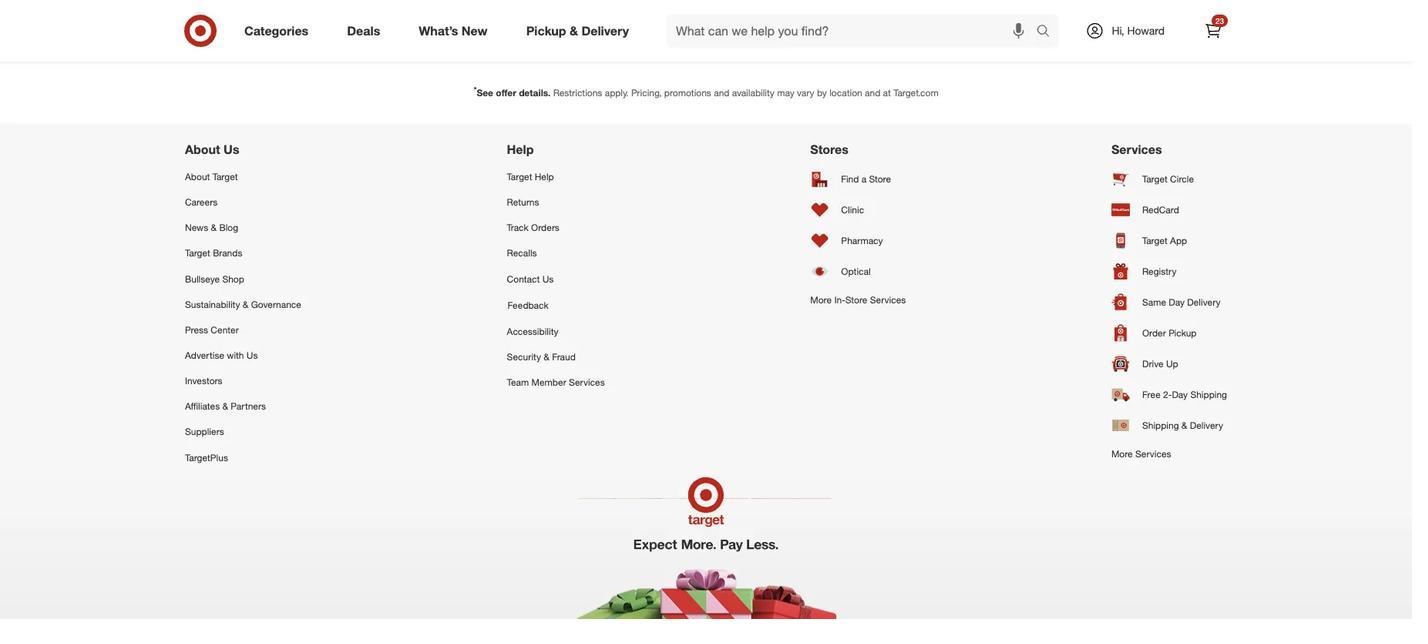 Task type: describe. For each thing, give the bounding box(es) containing it.
stores
[[811, 143, 849, 158]]

same
[[1142, 297, 1166, 309]]

more services link
[[1112, 442, 1227, 467]]

trends,
[[545, 6, 594, 24]]

track orders link
[[507, 215, 605, 241]]

2-
[[1163, 390, 1172, 401]]

news & blog
[[185, 222, 238, 234]]

contact
[[507, 274, 540, 285]]

1 vertical spatial day
[[1172, 390, 1188, 401]]

categories link
[[231, 14, 328, 48]]

target for target help
[[507, 171, 532, 183]]

sign up
[[874, 8, 919, 23]]

1 horizontal spatial and
[[714, 87, 730, 99]]

sign up button
[[855, 0, 932, 32]]

advertise with us link
[[185, 343, 301, 369]]

partners
[[231, 401, 266, 413]]

up
[[904, 8, 919, 23]]

about us
[[185, 143, 239, 158]]

details.
[[519, 87, 551, 99]]

recalls
[[507, 248, 537, 260]]

same day delivery link
[[1112, 288, 1227, 319]]

redcard
[[1142, 205, 1179, 216]]

delivery for pickup & delivery
[[582, 23, 629, 38]]

investors link
[[185, 369, 301, 394]]

1 vertical spatial pickup
[[1169, 328, 1197, 340]]

targetplus link
[[185, 445, 301, 471]]

target down about us
[[213, 171, 238, 183]]

accessibility
[[507, 326, 559, 338]]

brands
[[213, 248, 242, 260]]

services inside team member services link
[[569, 377, 605, 389]]

what's new link
[[406, 14, 507, 48]]

suppliers link
[[185, 420, 301, 445]]

order pickup link
[[1112, 319, 1227, 349]]

optical link
[[811, 257, 906, 288]]

services inside more services link
[[1136, 449, 1171, 460]]

advertise with us
[[185, 350, 258, 362]]

suppliers
[[185, 427, 224, 438]]

promotions
[[664, 87, 711, 99]]

services inside more in-store services link
[[870, 295, 906, 306]]

find a store
[[841, 174, 891, 186]]

& for pickup
[[570, 23, 578, 38]]

news
[[185, 222, 208, 234]]

affiliates & partners
[[185, 401, 266, 413]]

track
[[507, 222, 529, 234]]

pharmacy link
[[811, 226, 906, 257]]

services up target circle
[[1112, 143, 1162, 158]]

sustainability
[[185, 299, 240, 311]]

returns
[[507, 197, 539, 208]]

& for affiliates
[[222, 401, 228, 413]]

& for security
[[544, 352, 550, 363]]

up
[[1166, 359, 1179, 371]]

app
[[1170, 236, 1187, 247]]

target circle
[[1142, 174, 1194, 186]]

see
[[477, 87, 493, 99]]

deals link
[[334, 14, 400, 48]]

team member services link
[[507, 370, 605, 396]]

target help
[[507, 171, 554, 183]]

0 horizontal spatial shipping
[[1142, 421, 1179, 432]]

& for news
[[211, 222, 217, 234]]

contact us
[[507, 274, 554, 285]]

security & fraud
[[507, 352, 576, 363]]

sign
[[874, 8, 900, 23]]

free
[[1142, 390, 1161, 401]]

press
[[185, 325, 208, 336]]

2 horizontal spatial and
[[865, 87, 881, 99]]

a
[[862, 174, 867, 186]]

pickup & delivery link
[[513, 14, 648, 48]]

feedback
[[508, 300, 549, 311]]

clinic link
[[811, 195, 906, 226]]

registry link
[[1112, 257, 1227, 288]]

feedback button
[[507, 292, 605, 319]]

targetplus
[[185, 452, 228, 464]]

more.
[[628, 6, 667, 24]]

with
[[227, 350, 244, 362]]

news & blog link
[[185, 215, 301, 241]]

delivery for shipping & delivery
[[1190, 421, 1223, 432]]

clinic
[[841, 205, 864, 216]]

affiliates & partners link
[[185, 394, 301, 420]]

team member services
[[507, 377, 605, 389]]

privacy policy link
[[944, 8, 1011, 23]]

hi, howard
[[1112, 24, 1165, 37]]

member
[[532, 377, 566, 389]]

affiliates
[[185, 401, 220, 413]]

offer
[[496, 87, 516, 99]]

blog
[[219, 222, 238, 234]]

& for shipping
[[1182, 421, 1188, 432]]

more in-store services
[[811, 295, 906, 306]]



Task type: locate. For each thing, give the bounding box(es) containing it.
and left at
[[865, 87, 881, 99]]

&
[[570, 23, 578, 38], [211, 222, 217, 234], [243, 299, 249, 311], [544, 352, 550, 363], [222, 401, 228, 413], [1182, 421, 1188, 432]]

services down optical link
[[870, 295, 906, 306]]

target for target circle
[[1142, 174, 1168, 186]]

shipping & delivery link
[[1112, 411, 1227, 442]]

more
[[811, 295, 832, 306], [1112, 449, 1133, 460]]

and left more.
[[598, 6, 624, 24]]

target brands
[[185, 248, 242, 260]]

investors
[[185, 376, 222, 387]]

pickup & delivery
[[526, 23, 629, 38]]

bullseye shop link
[[185, 267, 301, 292]]

contact us link
[[507, 267, 605, 292]]

1 vertical spatial us
[[542, 274, 554, 285]]

delivery for same day delivery
[[1187, 297, 1221, 309]]

0 horizontal spatial help
[[507, 143, 534, 158]]

latest
[[502, 6, 541, 24]]

1 vertical spatial more
[[1112, 449, 1133, 460]]

howard
[[1128, 24, 1165, 37]]

careers
[[185, 197, 218, 208]]

target up returns
[[507, 171, 532, 183]]

2 vertical spatial us
[[247, 350, 258, 362]]

team
[[507, 377, 529, 389]]

0 vertical spatial delivery
[[582, 23, 629, 38]]

& down bullseye shop link
[[243, 299, 249, 311]]

services down the shipping & delivery link
[[1136, 449, 1171, 460]]

about up careers
[[185, 171, 210, 183]]

careers link
[[185, 190, 301, 215]]

2 horizontal spatial us
[[542, 274, 554, 285]]

shipping up more services link
[[1142, 421, 1179, 432]]

& right latest
[[570, 23, 578, 38]]

more inside more in-store services link
[[811, 295, 832, 306]]

1 horizontal spatial more
[[1112, 449, 1133, 460]]

0 horizontal spatial store
[[846, 295, 868, 306]]

sustainability & governance link
[[185, 292, 301, 318]]

0 vertical spatial about
[[185, 143, 220, 158]]

shipping & delivery
[[1142, 421, 1223, 432]]

what's new
[[419, 23, 488, 38]]

store for a
[[869, 174, 891, 186]]

0 horizontal spatial more
[[811, 295, 832, 306]]

find a store link
[[811, 164, 906, 195]]

registry
[[1142, 266, 1177, 278]]

restrictions
[[553, 87, 602, 99]]

target circle link
[[1112, 164, 1227, 195]]

target.com
[[894, 87, 939, 99]]

day right the free on the bottom right
[[1172, 390, 1188, 401]]

services
[[1112, 143, 1162, 158], [870, 295, 906, 306], [569, 377, 605, 389], [1136, 449, 1171, 460]]

orders
[[531, 222, 560, 234]]

security
[[507, 352, 541, 363]]

2 about from the top
[[185, 171, 210, 183]]

1 horizontal spatial pickup
[[1169, 328, 1197, 340]]

search button
[[1029, 14, 1067, 51]]

about target link
[[185, 164, 301, 190]]

& inside "link"
[[243, 299, 249, 311]]

us right contact
[[542, 274, 554, 285]]

about for about target
[[185, 171, 210, 183]]

track orders
[[507, 222, 560, 234]]

target inside "link"
[[1142, 174, 1168, 186]]

delivery up apply. on the top left
[[582, 23, 629, 38]]

about for about us
[[185, 143, 220, 158]]

& for sustainability
[[243, 299, 249, 311]]

& left fraud at the bottom left of page
[[544, 352, 550, 363]]

0 vertical spatial shipping
[[1191, 390, 1227, 401]]

& down free 2-day shipping
[[1182, 421, 1188, 432]]

drive up
[[1142, 359, 1179, 371]]

more services
[[1112, 449, 1171, 460]]

shipping up shipping & delivery
[[1191, 390, 1227, 401]]

& left blog
[[211, 222, 217, 234]]

free 2-day shipping link
[[1112, 380, 1227, 411]]

0 horizontal spatial pickup
[[526, 23, 566, 38]]

target: expect more. pay less. image
[[490, 471, 923, 620]]

optical
[[841, 266, 871, 278]]

store right a
[[869, 174, 891, 186]]

same day delivery
[[1142, 297, 1221, 309]]

deals,
[[457, 6, 498, 24]]

more for more in-store services
[[811, 295, 832, 306]]

0 vertical spatial help
[[507, 143, 534, 158]]

governance
[[251, 299, 301, 311]]

us right with
[[247, 350, 258, 362]]

at
[[883, 87, 891, 99]]

1 vertical spatial about
[[185, 171, 210, 183]]

privacy
[[944, 9, 979, 22]]

23
[[1216, 16, 1224, 25]]

target down news in the top left of the page
[[185, 248, 210, 260]]

delivery
[[582, 23, 629, 38], [1187, 297, 1221, 309], [1190, 421, 1223, 432]]

1 vertical spatial shipping
[[1142, 421, 1179, 432]]

store down optical link
[[846, 295, 868, 306]]

None text field
[[680, 0, 842, 32]]

get top deals, latest trends, and more.
[[401, 6, 667, 24]]

target help link
[[507, 164, 605, 190]]

more down the shipping & delivery link
[[1112, 449, 1133, 460]]

returns link
[[507, 190, 605, 215]]

and
[[598, 6, 624, 24], [714, 87, 730, 99], [865, 87, 881, 99]]

target left circle in the right of the page
[[1142, 174, 1168, 186]]

get
[[401, 6, 426, 24]]

pricing,
[[631, 87, 662, 99]]

shipping
[[1191, 390, 1227, 401], [1142, 421, 1179, 432]]

1 horizontal spatial store
[[869, 174, 891, 186]]

more inside more services link
[[1112, 449, 1133, 460]]

What can we help you find? suggestions appear below search field
[[667, 14, 1040, 48]]

order
[[1142, 328, 1166, 340]]

target left app
[[1142, 236, 1168, 247]]

by
[[817, 87, 827, 99]]

1 horizontal spatial us
[[247, 350, 258, 362]]

& right affiliates on the left
[[222, 401, 228, 413]]

about
[[185, 143, 220, 158], [185, 171, 210, 183]]

shop
[[222, 274, 244, 285]]

day right the same
[[1169, 297, 1185, 309]]

0 vertical spatial day
[[1169, 297, 1185, 309]]

find
[[841, 174, 859, 186]]

more left in-
[[811, 295, 832, 306]]

us up about target link
[[224, 143, 239, 158]]

what's
[[419, 23, 458, 38]]

availability
[[732, 87, 775, 99]]

deals
[[347, 23, 380, 38]]

0 horizontal spatial and
[[598, 6, 624, 24]]

0 vertical spatial pickup
[[526, 23, 566, 38]]

0 horizontal spatial us
[[224, 143, 239, 158]]

* see offer details. restrictions apply. pricing, promotions and availability may vary by location and at target.com
[[474, 85, 939, 99]]

1 vertical spatial store
[[846, 295, 868, 306]]

us for about us
[[224, 143, 239, 158]]

1 vertical spatial help
[[535, 171, 554, 183]]

store for in-
[[846, 295, 868, 306]]

1 horizontal spatial help
[[535, 171, 554, 183]]

0 vertical spatial store
[[869, 174, 891, 186]]

target app link
[[1112, 226, 1227, 257]]

target for target app
[[1142, 236, 1168, 247]]

top
[[430, 6, 453, 24]]

about target
[[185, 171, 238, 183]]

and left availability at right
[[714, 87, 730, 99]]

may
[[777, 87, 795, 99]]

target brands link
[[185, 241, 301, 267]]

help up returns link on the top left of the page
[[535, 171, 554, 183]]

apply.
[[605, 87, 629, 99]]

search
[[1029, 25, 1067, 40]]

redcard link
[[1112, 195, 1227, 226]]

new
[[462, 23, 488, 38]]

1 horizontal spatial shipping
[[1191, 390, 1227, 401]]

0 vertical spatial us
[[224, 143, 239, 158]]

help up target help
[[507, 143, 534, 158]]

delivery up order pickup
[[1187, 297, 1221, 309]]

press center link
[[185, 318, 301, 343]]

about up about target at the left of the page
[[185, 143, 220, 158]]

services down fraud at the bottom left of page
[[569, 377, 605, 389]]

drive up link
[[1112, 349, 1227, 380]]

2 vertical spatial delivery
[[1190, 421, 1223, 432]]

1 about from the top
[[185, 143, 220, 158]]

0 vertical spatial more
[[811, 295, 832, 306]]

more for more services
[[1112, 449, 1133, 460]]

sustainability & governance
[[185, 299, 301, 311]]

delivery down free 2-day shipping
[[1190, 421, 1223, 432]]

press center
[[185, 325, 239, 336]]

hi,
[[1112, 24, 1125, 37]]

bullseye
[[185, 274, 220, 285]]

1 vertical spatial delivery
[[1187, 297, 1221, 309]]

target for target brands
[[185, 248, 210, 260]]

us for contact us
[[542, 274, 554, 285]]



Task type: vqa. For each thing, say whether or not it's contained in the screenshot.
"gift ideas" 'LINK' at the top of the page
no



